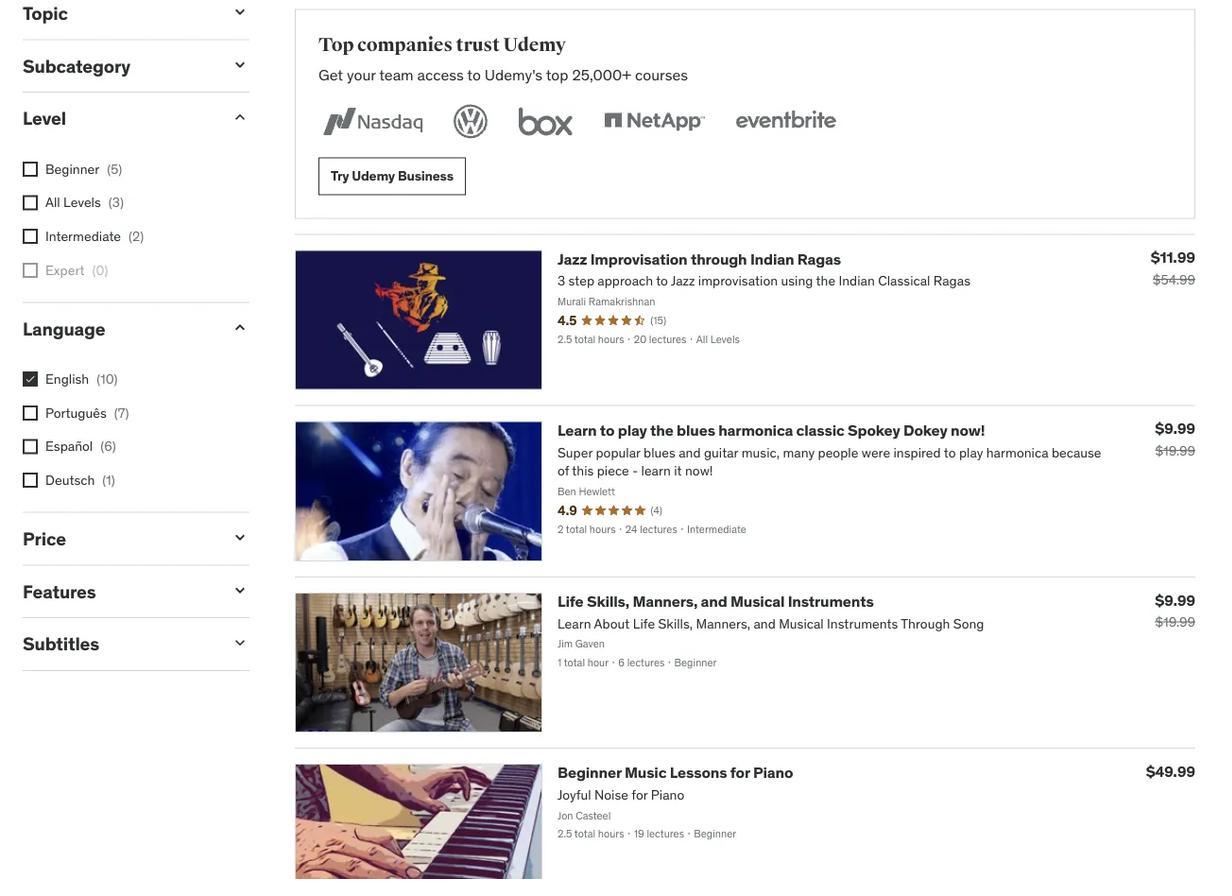 Task type: locate. For each thing, give the bounding box(es) containing it.
small image for subcategory
[[231, 55, 250, 74]]

all
[[45, 194, 60, 211]]

try
[[331, 167, 349, 184]]

musical
[[731, 592, 785, 611]]

0 horizontal spatial to
[[467, 65, 481, 84]]

courses
[[635, 65, 688, 84]]

topic
[[23, 2, 68, 24]]

4 xsmall image from the top
[[23, 473, 38, 488]]

xsmall image
[[23, 162, 38, 177], [23, 229, 38, 244], [23, 263, 38, 278], [23, 405, 38, 421]]

1 small image from the top
[[231, 2, 250, 21]]

(5)
[[107, 160, 122, 177]]

0 vertical spatial $9.99 $19.99
[[1156, 419, 1196, 459]]

1 xsmall image from the top
[[23, 195, 38, 210]]

eventbrite image
[[732, 101, 841, 142]]

language button
[[23, 317, 216, 340]]

$9.99 for learn to play the blues harmonica classic spokey dokey now!
[[1156, 419, 1196, 438]]

0 horizontal spatial beginner
[[45, 160, 100, 177]]

xsmall image left english at the left of the page
[[23, 372, 38, 387]]

xsmall image down level
[[23, 162, 38, 177]]

2 vertical spatial small image
[[231, 581, 250, 600]]

nasdaq image
[[319, 101, 427, 142]]

now!
[[951, 420, 985, 440]]

xsmall image
[[23, 195, 38, 210], [23, 372, 38, 387], [23, 439, 38, 454], [23, 473, 38, 488]]

to left play
[[600, 420, 615, 440]]

life
[[558, 592, 584, 611]]

xsmall image left expert
[[23, 263, 38, 278]]

$11.99 $54.99
[[1151, 248, 1196, 288]]

0 horizontal spatial udemy
[[352, 167, 395, 184]]

1 xsmall image from the top
[[23, 162, 38, 177]]

$9.99 $19.99
[[1156, 419, 1196, 459], [1156, 590, 1196, 631]]

1 horizontal spatial udemy
[[503, 33, 566, 56]]

2 xsmall image from the top
[[23, 229, 38, 244]]

0 vertical spatial $19.99
[[1156, 442, 1196, 459]]

0 vertical spatial beginner
[[45, 160, 100, 177]]

udemy
[[503, 33, 566, 56], [352, 167, 395, 184]]

business
[[398, 167, 454, 184]]

3 small image from the top
[[231, 581, 250, 600]]

udemy up udemy's
[[503, 33, 566, 56]]

1 vertical spatial udemy
[[352, 167, 395, 184]]

jazz improvisation through indian ragas
[[558, 249, 841, 268]]

small image
[[231, 55, 250, 74], [231, 318, 250, 337], [231, 581, 250, 600]]

try udemy business link
[[319, 157, 466, 195]]

beginner music lessons for piano link
[[558, 763, 794, 783]]

2 small image from the top
[[231, 318, 250, 337]]

through
[[691, 249, 747, 268]]

2 $9.99 $19.99 from the top
[[1156, 590, 1196, 631]]

português
[[45, 404, 107, 421]]

xsmall image left all
[[23, 195, 38, 210]]

1 $9.99 $19.99 from the top
[[1156, 419, 1196, 459]]

$9.99
[[1156, 419, 1196, 438], [1156, 590, 1196, 610]]

1 vertical spatial beginner
[[558, 763, 622, 783]]

2 $19.99 from the top
[[1156, 614, 1196, 631]]

1 vertical spatial to
[[600, 420, 615, 440]]

$54.99
[[1153, 271, 1196, 288]]

(10)
[[97, 370, 118, 387]]

small image
[[231, 2, 250, 21], [231, 108, 250, 127], [231, 528, 250, 547], [231, 634, 250, 653]]

beginner up levels
[[45, 160, 100, 177]]

subtitles
[[23, 633, 99, 655]]

1 $9.99 from the top
[[1156, 419, 1196, 438]]

$19.99 for life skills, manners, and musical instruments
[[1156, 614, 1196, 631]]

companies
[[357, 33, 453, 56]]

2 xsmall image from the top
[[23, 372, 38, 387]]

1 vertical spatial small image
[[231, 318, 250, 337]]

subtitles button
[[23, 633, 216, 655]]

improvisation
[[591, 249, 688, 268]]

1 vertical spatial $9.99
[[1156, 590, 1196, 610]]

harmonica
[[719, 420, 794, 440]]

$9.99 for life skills, manners, and musical instruments
[[1156, 590, 1196, 610]]

udemy's
[[485, 65, 543, 84]]

top companies trust udemy get your team access to udemy's top 25,000+ courses
[[319, 33, 688, 84]]

volkswagen image
[[450, 101, 492, 142]]

to down trust
[[467, 65, 481, 84]]

1 vertical spatial $19.99
[[1156, 614, 1196, 631]]

3 small image from the top
[[231, 528, 250, 547]]

0 vertical spatial small image
[[231, 55, 250, 74]]

1 small image from the top
[[231, 55, 250, 74]]

beginner
[[45, 160, 100, 177], [558, 763, 622, 783]]

español (6)
[[45, 438, 116, 455]]

1 vertical spatial $9.99 $19.99
[[1156, 590, 1196, 631]]

español
[[45, 438, 93, 455]]

xsmall image left 'español'
[[23, 439, 38, 454]]

0 vertical spatial $9.99
[[1156, 419, 1196, 438]]

life skills, manners, and musical instruments
[[558, 592, 874, 611]]

3 xsmall image from the top
[[23, 263, 38, 278]]

topic button
[[23, 2, 216, 24]]

beginner (5)
[[45, 160, 122, 177]]

2 small image from the top
[[231, 108, 250, 127]]

3 xsmall image from the top
[[23, 439, 38, 454]]

1 $19.99 from the top
[[1156, 442, 1196, 459]]

beginner left 'music'
[[558, 763, 622, 783]]

price
[[23, 527, 66, 550]]

1 horizontal spatial beginner
[[558, 763, 622, 783]]

4 xsmall image from the top
[[23, 405, 38, 421]]

intermediate (2)
[[45, 228, 144, 245]]

beginner for beginner (5)
[[45, 160, 100, 177]]

deutsch
[[45, 471, 95, 488]]

25,000+
[[572, 65, 632, 84]]

ragas
[[798, 249, 841, 268]]

$49.99
[[1147, 762, 1196, 781]]

xsmall image for español
[[23, 439, 38, 454]]

xsmall image left intermediate
[[23, 229, 38, 244]]

xsmall image for all
[[23, 195, 38, 210]]

udemy inside top companies trust udemy get your team access to udemy's top 25,000+ courses
[[503, 33, 566, 56]]

2 $9.99 from the top
[[1156, 590, 1196, 610]]

4 small image from the top
[[231, 634, 250, 653]]

xsmall image for beginner
[[23, 162, 38, 177]]

deutsch (1)
[[45, 471, 115, 488]]

xsmall image left deutsch at bottom
[[23, 473, 38, 488]]

level
[[23, 107, 66, 130]]

$19.99
[[1156, 442, 1196, 459], [1156, 614, 1196, 631]]

lessons
[[670, 763, 727, 783]]

to
[[467, 65, 481, 84], [600, 420, 615, 440]]

0 vertical spatial to
[[467, 65, 481, 84]]

life skills, manners, and musical instruments link
[[558, 592, 874, 611]]

small image for price
[[231, 528, 250, 547]]

0 vertical spatial udemy
[[503, 33, 566, 56]]

$19.99 for learn to play the blues harmonica classic spokey dokey now!
[[1156, 442, 1196, 459]]

udemy right try
[[352, 167, 395, 184]]

xsmall image left the português
[[23, 405, 38, 421]]

learn to play the blues harmonica classic spokey dokey now!
[[558, 420, 985, 440]]

(6)
[[100, 438, 116, 455]]

for
[[731, 763, 750, 783]]

price button
[[23, 527, 216, 550]]



Task type: describe. For each thing, give the bounding box(es) containing it.
spokey
[[848, 420, 901, 440]]

(0)
[[92, 261, 108, 278]]

intermediate
[[45, 228, 121, 245]]

to inside top companies trust udemy get your team access to udemy's top 25,000+ courses
[[467, 65, 481, 84]]

blues
[[677, 420, 716, 440]]

learn
[[558, 420, 597, 440]]

beginner for beginner music lessons for piano
[[558, 763, 622, 783]]

features
[[23, 580, 96, 603]]

small image for features
[[231, 581, 250, 600]]

dokey
[[904, 420, 948, 440]]

small image for level
[[231, 108, 250, 127]]

access
[[417, 65, 464, 84]]

learn to play the blues harmonica classic spokey dokey now! link
[[558, 420, 985, 440]]

small image for topic
[[231, 2, 250, 21]]

xsmall image for intermediate
[[23, 229, 38, 244]]

language
[[23, 317, 105, 340]]

1 horizontal spatial to
[[600, 420, 615, 440]]

jazz improvisation through indian ragas link
[[558, 249, 841, 268]]

trust
[[456, 33, 500, 56]]

music
[[625, 763, 667, 783]]

beginner music lessons for piano
[[558, 763, 794, 783]]

piano
[[754, 763, 794, 783]]

all levels (3)
[[45, 194, 124, 211]]

subcategory button
[[23, 54, 216, 77]]

(7)
[[114, 404, 129, 421]]

xsmall image for deutsch
[[23, 473, 38, 488]]

small image for language
[[231, 318, 250, 337]]

(2)
[[129, 228, 144, 245]]

indian
[[751, 249, 795, 268]]

your
[[347, 65, 376, 84]]

$9.99 $19.99 for learn to play the blues harmonica classic spokey dokey now!
[[1156, 419, 1196, 459]]

xsmall image for english
[[23, 372, 38, 387]]

try udemy business
[[331, 167, 454, 184]]

skills,
[[587, 592, 630, 611]]

(1)
[[102, 471, 115, 488]]

classic
[[797, 420, 845, 440]]

expert
[[45, 261, 85, 278]]

play
[[618, 420, 647, 440]]

manners,
[[633, 592, 698, 611]]

level button
[[23, 107, 216, 130]]

expert (0)
[[45, 261, 108, 278]]

english
[[45, 370, 89, 387]]

xsmall image for expert
[[23, 263, 38, 278]]

xsmall image for português
[[23, 405, 38, 421]]

small image for subtitles
[[231, 634, 250, 653]]

levels
[[63, 194, 101, 211]]

get
[[319, 65, 343, 84]]

features button
[[23, 580, 216, 603]]

subcategory
[[23, 54, 130, 77]]

netapp image
[[600, 101, 709, 142]]

english (10)
[[45, 370, 118, 387]]

instruments
[[788, 592, 874, 611]]

box image
[[514, 101, 578, 142]]

(3)
[[109, 194, 124, 211]]

jazz
[[558, 249, 588, 268]]

$11.99
[[1151, 248, 1196, 267]]

the
[[651, 420, 674, 440]]

team
[[379, 65, 414, 84]]

top
[[319, 33, 354, 56]]

português (7)
[[45, 404, 129, 421]]

top
[[546, 65, 569, 84]]

$9.99 $19.99 for life skills, manners, and musical instruments
[[1156, 590, 1196, 631]]

and
[[701, 592, 728, 611]]



Task type: vqa. For each thing, say whether or not it's contained in the screenshot.


